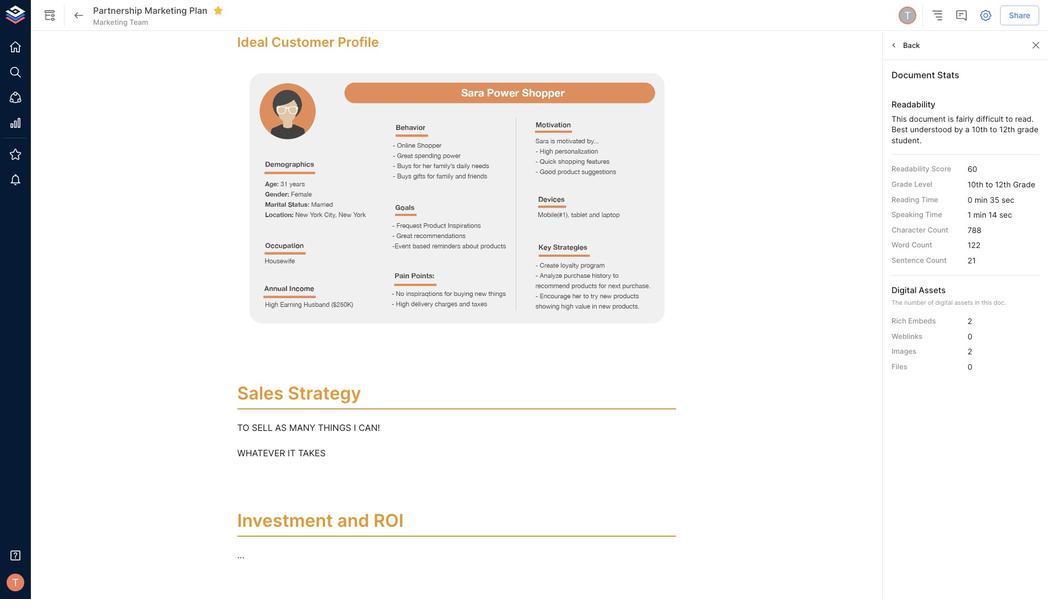 Task type: locate. For each thing, give the bounding box(es) containing it.
2 2 from the top
[[968, 347, 973, 356]]

rich embeds
[[892, 317, 937, 326]]

1 vertical spatial t button
[[3, 571, 28, 595]]

in
[[976, 299, 981, 307]]

count for sentence count
[[927, 256, 948, 265]]

remove favorite image
[[214, 5, 224, 15]]

to up the 0 min 35 sec
[[986, 180, 994, 189]]

grade up the 0 min 35 sec
[[1014, 180, 1036, 189]]

readability up this document is
[[892, 99, 936, 110]]

0 horizontal spatial grade
[[892, 180, 913, 189]]

sec
[[1002, 195, 1015, 204], [1000, 210, 1013, 220]]

1 horizontal spatial t button
[[898, 5, 919, 26]]

0
[[968, 195, 973, 204], [968, 332, 973, 341], [968, 362, 973, 372]]

word count
[[892, 241, 933, 249]]

strategy
[[288, 382, 362, 404]]

count right sentence
[[927, 256, 948, 265]]

1 vertical spatial marketing
[[93, 18, 128, 26]]

profile
[[338, 34, 379, 50]]

0 vertical spatial 12th
[[1000, 125, 1016, 134]]

grade
[[1018, 125, 1039, 134]]

1 vertical spatial readability
[[892, 165, 930, 173]]

i
[[354, 422, 356, 433]]

count
[[928, 225, 949, 234], [912, 241, 933, 249], [927, 256, 948, 265]]

reading
[[892, 195, 920, 204]]

sales
[[237, 382, 284, 404]]

marketing
[[145, 5, 187, 16], [93, 18, 128, 26]]

go back image
[[72, 9, 85, 22]]

10th down 60
[[968, 180, 984, 189]]

to left read.
[[1006, 114, 1014, 123]]

best
[[892, 125, 909, 134]]

122
[[968, 241, 981, 250]]

time down the level at the right top
[[922, 195, 939, 204]]

3 0 from the top
[[968, 362, 973, 372]]

0 vertical spatial t
[[905, 9, 912, 21]]

12th down difficult
[[1000, 125, 1016, 134]]

t button
[[898, 5, 919, 26], [3, 571, 28, 595]]

0 vertical spatial count
[[928, 225, 949, 234]]

min
[[975, 195, 989, 204], [974, 210, 987, 220]]

2
[[968, 317, 973, 326], [968, 347, 973, 356]]

sec right 14
[[1000, 210, 1013, 220]]

0 horizontal spatial t button
[[3, 571, 28, 595]]

assets
[[955, 299, 974, 307]]

12th
[[1000, 125, 1016, 134], [996, 180, 1012, 189]]

reading time
[[892, 195, 939, 204]]

comments image
[[956, 9, 969, 22]]

to
[[237, 422, 250, 433]]

0 vertical spatial sec
[[1002, 195, 1015, 204]]

1 horizontal spatial grade
[[1014, 180, 1036, 189]]

share
[[1010, 10, 1031, 20]]

number
[[905, 299, 927, 307]]

things
[[318, 422, 352, 433]]

0 vertical spatial 0
[[968, 195, 973, 204]]

rich
[[892, 317, 907, 326]]

sales strategy
[[237, 382, 362, 404]]

can!
[[359, 422, 380, 433]]

marketing down partnership
[[93, 18, 128, 26]]

readability for readability
[[892, 99, 936, 110]]

to sell as many things i can!
[[237, 422, 380, 433]]

0 vertical spatial min
[[975, 195, 989, 204]]

2 vertical spatial count
[[927, 256, 948, 265]]

1 vertical spatial count
[[912, 241, 933, 249]]

2 0 from the top
[[968, 332, 973, 341]]

12th inside fairly difficult to read. best understood by a 10th to 12th grade student.
[[1000, 125, 1016, 134]]

10th
[[973, 125, 989, 134], [968, 180, 984, 189]]

1 vertical spatial 0
[[968, 332, 973, 341]]

grade up reading
[[892, 180, 913, 189]]

whatever it takes
[[237, 448, 326, 459]]

digital
[[892, 285, 917, 295]]

to down difficult
[[991, 125, 998, 134]]

2 readability from the top
[[892, 165, 930, 173]]

1 vertical spatial time
[[926, 210, 943, 219]]

assets
[[920, 285, 946, 295]]

0 vertical spatial time
[[922, 195, 939, 204]]

count down character count
[[912, 241, 933, 249]]

2 grade from the left
[[1014, 180, 1036, 189]]

min left 35
[[975, 195, 989, 204]]

is
[[949, 114, 955, 123]]

1 readability from the top
[[892, 99, 936, 110]]

0 vertical spatial 2
[[968, 317, 973, 326]]

readability
[[892, 99, 936, 110], [892, 165, 930, 173]]

document
[[910, 114, 947, 123]]

sec right 35
[[1002, 195, 1015, 204]]

10th to 12th grade
[[968, 180, 1036, 189]]

1 vertical spatial sec
[[1000, 210, 1013, 220]]

0 vertical spatial t button
[[898, 5, 919, 26]]

time
[[922, 195, 939, 204], [926, 210, 943, 219]]

sell
[[252, 422, 273, 433]]

min right 1
[[974, 210, 987, 220]]

and
[[338, 510, 370, 532]]

1 vertical spatial to
[[991, 125, 998, 134]]

1 grade from the left
[[892, 180, 913, 189]]

stats
[[938, 69, 960, 81]]

readability up grade level
[[892, 165, 930, 173]]

0 vertical spatial 10th
[[973, 125, 989, 134]]

count for character count
[[928, 225, 949, 234]]

1 vertical spatial 12th
[[996, 180, 1012, 189]]

partnership marketing plan
[[93, 5, 208, 16]]

10th inside fairly difficult to read. best understood by a 10th to 12th grade student.
[[973, 125, 989, 134]]

fairly difficult to read. best understood by a 10th to 12th grade student.
[[892, 114, 1039, 145]]

marketing team
[[93, 18, 148, 26]]

to
[[1006, 114, 1014, 123], [991, 125, 998, 134], [986, 180, 994, 189]]

files
[[892, 362, 908, 371]]

1 vertical spatial 2
[[968, 347, 973, 356]]

0 vertical spatial marketing
[[145, 5, 187, 16]]

10th right a
[[973, 125, 989, 134]]

understood
[[911, 125, 953, 134]]

time up character count
[[926, 210, 943, 219]]

marketing up team
[[145, 5, 187, 16]]

partnership
[[93, 5, 142, 16]]

0 horizontal spatial t
[[12, 577, 19, 589]]

2 vertical spatial 0
[[968, 362, 973, 372]]

12th up 35
[[996, 180, 1012, 189]]

t
[[905, 9, 912, 21], [12, 577, 19, 589]]

0 min 35 sec
[[968, 195, 1015, 204]]

grade
[[892, 180, 913, 189], [1014, 180, 1036, 189]]

many
[[289, 422, 316, 433]]

readability for readability score
[[892, 165, 930, 173]]

count down speaking time in the right of the page
[[928, 225, 949, 234]]

0 vertical spatial readability
[[892, 99, 936, 110]]

0 vertical spatial to
[[1006, 114, 1014, 123]]

1 vertical spatial min
[[974, 210, 987, 220]]

0 horizontal spatial marketing
[[93, 18, 128, 26]]

show wiki image
[[43, 9, 56, 22]]

min for 14
[[974, 210, 987, 220]]

1 horizontal spatial t
[[905, 9, 912, 21]]

time for speaking time
[[926, 210, 943, 219]]



Task type: vqa. For each thing, say whether or not it's contained in the screenshot.
Remove Bookmark "image"
no



Task type: describe. For each thing, give the bounding box(es) containing it.
character count
[[892, 225, 949, 234]]

student.
[[892, 136, 922, 145]]

images
[[892, 347, 917, 356]]

settings image
[[980, 9, 993, 22]]

team
[[130, 18, 148, 26]]

count for word count
[[912, 241, 933, 249]]

60
[[968, 165, 978, 174]]

read.
[[1016, 114, 1035, 123]]

investment and roi
[[237, 510, 404, 532]]

1
[[968, 210, 972, 220]]

21
[[968, 256, 977, 265]]

document
[[892, 69, 936, 81]]

1 horizontal spatial marketing
[[145, 5, 187, 16]]

as
[[275, 422, 287, 433]]

readability score
[[892, 165, 952, 173]]

speaking
[[892, 210, 924, 219]]

a
[[966, 125, 970, 134]]

customer
[[272, 34, 335, 50]]

digital
[[936, 299, 954, 307]]

whatever
[[237, 448, 285, 459]]

ideal
[[237, 34, 268, 50]]

1 min 14 sec
[[968, 210, 1013, 220]]

takes
[[298, 448, 326, 459]]

this
[[892, 114, 908, 123]]

of
[[929, 299, 934, 307]]

level
[[915, 180, 933, 189]]

doc.
[[994, 299, 1007, 307]]

2 vertical spatial to
[[986, 180, 994, 189]]

difficult
[[977, 114, 1004, 123]]

back
[[904, 41, 921, 49]]

the
[[892, 299, 903, 307]]

sec for 0 min 35 sec
[[1002, 195, 1015, 204]]

word
[[892, 241, 910, 249]]

1 2 from the top
[[968, 317, 973, 326]]

sec for 1 min 14 sec
[[1000, 210, 1013, 220]]

788
[[968, 225, 982, 235]]

roi
[[374, 510, 404, 532]]

back button
[[888, 37, 924, 54]]

…
[[237, 550, 245, 561]]

time for reading time
[[922, 195, 939, 204]]

it
[[288, 448, 296, 459]]

35
[[991, 195, 1000, 204]]

marketing team link
[[93, 17, 148, 27]]

14
[[989, 210, 998, 220]]

grade level
[[892, 180, 933, 189]]

fairly
[[957, 114, 975, 123]]

weblinks
[[892, 332, 923, 341]]

digital assets the number of digital assets in this doc.
[[892, 285, 1007, 307]]

embeds
[[909, 317, 937, 326]]

min for 35
[[975, 195, 989, 204]]

table of contents image
[[932, 9, 945, 22]]

sentence
[[892, 256, 925, 265]]

character
[[892, 225, 926, 234]]

1 vertical spatial t
[[12, 577, 19, 589]]

document stats
[[892, 69, 960, 81]]

plan
[[189, 5, 208, 16]]

share button
[[1001, 5, 1040, 26]]

sentence count
[[892, 256, 948, 265]]

1 0 from the top
[[968, 195, 973, 204]]

ideal customer profile
[[237, 34, 379, 50]]

investment
[[237, 510, 333, 532]]

score
[[932, 165, 952, 173]]

1 vertical spatial 10th
[[968, 180, 984, 189]]

this document is
[[892, 114, 957, 123]]

speaking time
[[892, 210, 943, 219]]

this
[[982, 299, 993, 307]]

by
[[955, 125, 964, 134]]



